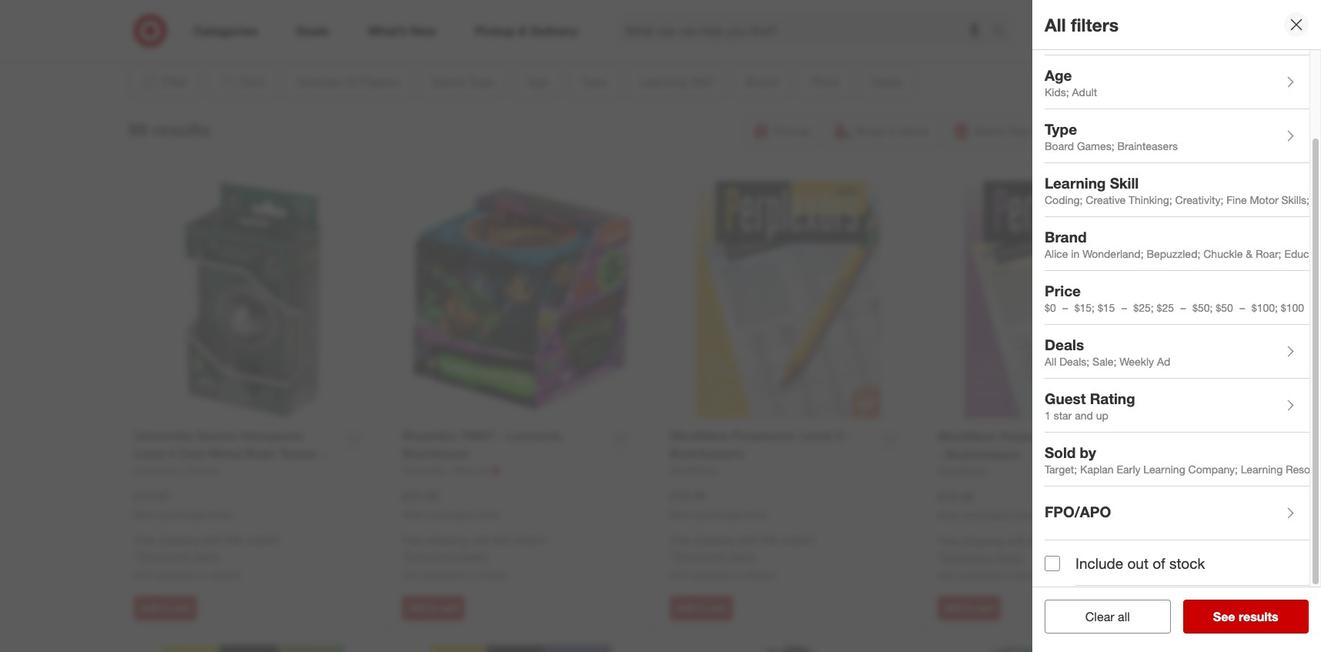 Task type: locate. For each thing, give the bounding box(es) containing it.
$25.99 when purchased online
[[402, 488, 500, 520]]

learning left resourc
[[1242, 463, 1283, 476]]

learning up coding;
[[1045, 174, 1107, 192]]

results right 99
[[153, 118, 210, 140]]

$25;
[[1134, 301, 1154, 315]]

stores
[[211, 569, 240, 582], [479, 569, 508, 582], [747, 569, 776, 582], [1015, 569, 1044, 582]]

1 vertical spatial results
[[1239, 609, 1279, 625]]

exclusions apply. button
[[138, 549, 221, 565], [406, 549, 489, 565], [674, 549, 757, 565], [942, 550, 1026, 566]]

not
[[134, 569, 151, 582], [402, 569, 419, 582], [670, 569, 688, 582], [938, 569, 956, 582]]

0 horizontal spatial $16.95
[[670, 488, 707, 504]]

shipping
[[158, 534, 200, 547], [426, 534, 468, 547], [695, 534, 736, 547], [963, 535, 1004, 548]]

when inside $14.87 when purchased online
[[134, 509, 158, 520]]

skills;
[[1282, 194, 1310, 207]]

$14.87
[[134, 488, 171, 504]]

*
[[134, 550, 138, 563], [402, 550, 406, 563], [670, 550, 674, 563], [938, 551, 942, 564]]

2 horizontal spatial learning
[[1242, 463, 1283, 476]]

kaplan
[[1081, 463, 1114, 476]]

0 horizontal spatial results
[[153, 118, 210, 140]]

board
[[1045, 140, 1075, 153]]

0 vertical spatial all
[[1045, 14, 1067, 35]]

chuckle
[[1204, 248, 1244, 261]]

early
[[1117, 463, 1141, 476]]

exclusions
[[138, 550, 189, 563], [406, 550, 457, 563], [674, 550, 726, 563], [942, 551, 994, 564]]

in
[[1072, 248, 1080, 261], [199, 569, 208, 582], [467, 569, 476, 582], [735, 569, 744, 582], [1003, 569, 1012, 582]]

coding;
[[1045, 194, 1083, 207]]

learning skill coding; creative thinking; creativity; fine motor skills; gr
[[1045, 174, 1322, 207]]

online inside the $25.99 when purchased online
[[475, 509, 500, 520]]

$16.95
[[670, 488, 707, 504], [938, 489, 975, 504]]

&
[[1247, 248, 1253, 261]]

$25.99
[[402, 488, 439, 504]]

include out of stock
[[1076, 555, 1206, 572]]

roar;
[[1256, 248, 1282, 261]]

free shipping with $35 orders* * exclusions apply. not available in stores
[[134, 534, 281, 582], [402, 534, 549, 582], [670, 534, 817, 582], [938, 535, 1085, 582]]

creative
[[1086, 194, 1126, 207]]

sponsored
[[1072, 37, 1117, 48]]

thinking;
[[1129, 194, 1173, 207]]

sold
[[1045, 443, 1076, 461]]

orders*
[[246, 534, 281, 547], [514, 534, 549, 547], [782, 534, 817, 547], [1050, 535, 1085, 548]]

deals;
[[1060, 355, 1090, 368]]

all left filters
[[1045, 14, 1067, 35]]

out
[[1128, 555, 1149, 572]]

Include out of stock checkbox
[[1045, 556, 1061, 571]]

when
[[134, 509, 158, 520], [402, 509, 426, 520], [670, 509, 694, 520], [938, 510, 962, 521]]

purchased inside $14.87 when purchased online
[[161, 509, 205, 520]]

price $0  –  $15; $15  –  $25; $25  –  $50; $50  –  $100; $100  –  
[[1045, 282, 1322, 315]]

0 horizontal spatial learning
[[1045, 174, 1107, 192]]

rating
[[1090, 389, 1136, 407]]

available
[[154, 569, 196, 582], [422, 569, 464, 582], [691, 569, 732, 582], [959, 569, 1000, 582]]

$16.95 when purchased online
[[670, 488, 768, 520], [938, 489, 1036, 521]]

deals
[[1045, 336, 1085, 353]]

1 horizontal spatial results
[[1239, 609, 1279, 625]]

purchased
[[161, 509, 205, 520], [429, 509, 473, 520], [697, 509, 741, 520], [965, 510, 1009, 521]]

$25
[[1157, 301, 1175, 315]]

results for 99 results
[[153, 118, 210, 140]]

results inside button
[[1239, 609, 1279, 625]]

age
[[1045, 66, 1073, 84]]

all
[[1045, 14, 1067, 35], [1045, 355, 1057, 368]]

results for see results
[[1239, 609, 1279, 625]]

sold by target; kaplan early learning company; learning resourc
[[1045, 443, 1322, 476]]

online inside $14.87 when purchased online
[[207, 509, 232, 520]]

with
[[203, 534, 223, 547], [471, 534, 491, 547], [739, 534, 759, 547], [1007, 535, 1027, 548]]

$35
[[226, 534, 243, 547], [494, 534, 511, 547], [762, 534, 779, 547], [1030, 535, 1047, 548]]

learning right early
[[1144, 463, 1186, 476]]

$100
[[1282, 301, 1305, 315]]

1 vertical spatial all
[[1045, 355, 1057, 368]]

0 horizontal spatial $16.95 when purchased online
[[670, 488, 768, 520]]

all down deals
[[1045, 355, 1057, 368]]

clear all
[[1086, 609, 1131, 625]]

alice
[[1045, 248, 1069, 261]]

$100;
[[1252, 301, 1279, 315]]

results right see
[[1239, 609, 1279, 625]]

fpo/apo button
[[1045, 487, 1310, 541]]

1 horizontal spatial $16.95 when purchased online
[[938, 489, 1036, 521]]

learning
[[1045, 174, 1107, 192], [1144, 463, 1186, 476], [1242, 463, 1283, 476]]

apply.
[[192, 550, 221, 563], [460, 550, 489, 563], [728, 550, 757, 563], [997, 551, 1026, 564]]

free
[[134, 534, 155, 547], [402, 534, 423, 547], [670, 534, 692, 547], [938, 535, 960, 548]]

0 vertical spatial results
[[153, 118, 210, 140]]

1 horizontal spatial learning
[[1144, 463, 1186, 476]]

adult
[[1073, 86, 1098, 99]]

resourc
[[1286, 463, 1322, 476]]

when inside the $25.99 when purchased online
[[402, 509, 426, 520]]

2 all from the top
[[1045, 355, 1057, 368]]

deals all deals; sale; weekly ad
[[1045, 336, 1171, 368]]



Task type: describe. For each thing, give the bounding box(es) containing it.
learning inside learning skill coding; creative thinking; creativity; fine motor skills; gr
[[1045, 174, 1107, 192]]

see
[[1214, 609, 1236, 625]]

age kids; adult
[[1045, 66, 1098, 99]]

search
[[986, 24, 1023, 40]]

wonderland;
[[1083, 248, 1144, 261]]

$50
[[1217, 301, 1234, 315]]

brainteasers
[[1118, 140, 1179, 153]]

$15
[[1098, 301, 1116, 315]]

all filters
[[1045, 14, 1119, 35]]

games;
[[1078, 140, 1115, 153]]

in inside "brand alice in wonderland; bepuzzled; chuckle & roar; educatio"
[[1072, 248, 1080, 261]]

brand alice in wonderland; bepuzzled; chuckle & roar; educatio
[[1045, 228, 1322, 261]]

fpo/apo
[[1045, 503, 1112, 520]]

1
[[1045, 409, 1051, 422]]

$50;
[[1193, 301, 1214, 315]]

star
[[1054, 409, 1072, 422]]

all
[[1119, 609, 1131, 625]]

educatio
[[1285, 248, 1322, 261]]

guest rating 1 star and up
[[1045, 389, 1136, 422]]

target;
[[1045, 463, 1078, 476]]

99
[[128, 118, 148, 140]]

type
[[1045, 120, 1078, 138]]

price
[[1045, 282, 1081, 299]]

by
[[1080, 443, 1097, 461]]

filters
[[1072, 14, 1119, 35]]

creativity;
[[1176, 194, 1224, 207]]

kids;
[[1045, 86, 1070, 99]]

type board games; brainteasers
[[1045, 120, 1179, 153]]

and
[[1075, 409, 1094, 422]]

stock
[[1170, 555, 1206, 572]]

bepuzzled;
[[1147, 248, 1201, 261]]

guest
[[1045, 389, 1086, 407]]

company;
[[1189, 463, 1239, 476]]

$0
[[1045, 301, 1057, 315]]

purchased inside the $25.99 when purchased online
[[429, 509, 473, 520]]

all inside the 'deals all deals; sale; weekly ad'
[[1045, 355, 1057, 368]]

clear
[[1086, 609, 1115, 625]]

$15;
[[1075, 301, 1095, 315]]

of
[[1153, 555, 1166, 572]]

up
[[1097, 409, 1109, 422]]

What can we help you find? suggestions appear below search field
[[616, 14, 997, 48]]

gr
[[1313, 194, 1322, 207]]

sale;
[[1093, 355, 1117, 368]]

see results
[[1214, 609, 1279, 625]]

clear all button
[[1045, 600, 1171, 634]]

include
[[1076, 555, 1124, 572]]

1 horizontal spatial $16.95
[[938, 489, 975, 504]]

$14.87 when purchased online
[[134, 488, 232, 520]]

see results button
[[1184, 600, 1310, 634]]

brand
[[1045, 228, 1087, 245]]

1 all from the top
[[1045, 14, 1067, 35]]

99 results
[[128, 118, 210, 140]]

motor
[[1251, 194, 1279, 207]]

all filters dialog
[[1033, 0, 1322, 652]]

advertisement region
[[193, 0, 1117, 36]]

skill
[[1111, 174, 1139, 192]]

search button
[[986, 14, 1023, 51]]

fine
[[1227, 194, 1248, 207]]

weekly
[[1120, 355, 1155, 368]]

ad
[[1158, 355, 1171, 368]]



Task type: vqa. For each thing, say whether or not it's contained in the screenshot.


